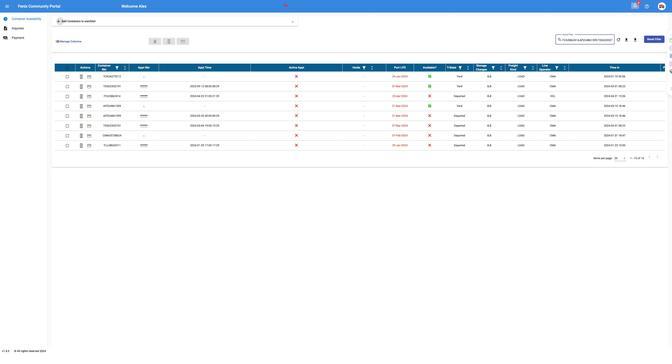 Task type: locate. For each thing, give the bounding box(es) containing it.
12 column header from the left
[[538, 64, 569, 72]]

13 column header from the left
[[569, 64, 661, 72]]

6 row from the top
[[55, 111, 673, 121]]

navigation
[[0, 13, 47, 43]]

4 row from the top
[[55, 91, 673, 101]]

3 row from the top
[[55, 82, 673, 91]]

column header
[[75, 64, 95, 72], [95, 64, 129, 72], [129, 64, 159, 72], [159, 64, 251, 72], [251, 64, 343, 72], [343, 64, 386, 72], [386, 64, 414, 72], [414, 64, 446, 72], [446, 64, 474, 72], [474, 64, 506, 72], [506, 64, 538, 72], [538, 64, 569, 72], [569, 64, 661, 72], [661, 64, 673, 72]]

7 row from the top
[[55, 121, 673, 131]]

delete image
[[153, 39, 157, 44]]

no color image
[[633, 3, 638, 8], [3, 17, 8, 21], [3, 26, 8, 31], [617, 37, 622, 42], [634, 37, 638, 42], [55, 39, 60, 44], [115, 66, 120, 70], [491, 66, 496, 70], [499, 66, 504, 70], [523, 66, 528, 70], [531, 66, 536, 70], [79, 74, 84, 79], [87, 74, 92, 79], [79, 94, 84, 99], [87, 94, 92, 99], [79, 114, 84, 119], [87, 134, 92, 138], [79, 143, 84, 148]]

5 row from the top
[[55, 101, 673, 111]]

row
[[55, 64, 673, 72], [55, 72, 673, 82], [55, 82, 673, 91], [55, 91, 673, 101], [55, 101, 673, 111], [55, 111, 673, 121], [55, 121, 673, 131], [55, 131, 673, 141], [55, 141, 673, 151], [55, 151, 673, 160]]

6 column header from the left
[[343, 64, 386, 72]]

grid
[[55, 64, 673, 160]]

no color image
[[5, 4, 9, 9], [645, 4, 650, 9], [56, 19, 61, 24], [3, 35, 8, 40], [558, 37, 563, 42], [625, 37, 630, 42], [167, 39, 171, 44], [181, 39, 185, 44], [123, 66, 127, 70], [362, 66, 367, 70], [370, 66, 375, 70], [458, 66, 463, 70], [466, 66, 471, 70], [555, 66, 560, 70], [563, 66, 568, 70], [79, 84, 84, 89], [87, 84, 92, 89], [79, 104, 84, 109], [87, 104, 92, 109], [87, 114, 92, 119], [79, 124, 84, 128], [87, 124, 92, 128], [79, 134, 84, 138], [87, 143, 92, 148], [648, 155, 653, 159], [656, 155, 661, 159]]

1 column header from the left
[[75, 64, 95, 72]]

2 row from the top
[[55, 72, 673, 82]]

cell
[[661, 72, 673, 81], [661, 82, 673, 91], [661, 91, 673, 101], [661, 101, 673, 111], [661, 111, 673, 121], [661, 121, 673, 131], [661, 131, 673, 141], [661, 141, 673, 150], [55, 151, 75, 160], [75, 151, 95, 160], [95, 151, 129, 160], [129, 151, 159, 160], [159, 151, 251, 160], [251, 151, 343, 160], [343, 151, 386, 160], [386, 151, 414, 160], [414, 151, 446, 160], [446, 151, 474, 160], [474, 151, 506, 160], [506, 151, 538, 160], [538, 151, 569, 160], [569, 151, 661, 160], [661, 151, 673, 160]]



Task type: vqa. For each thing, say whether or not it's contained in the screenshot.
6th row from the bottom of the page
yes



Task type: describe. For each thing, give the bounding box(es) containing it.
5 column header from the left
[[251, 64, 343, 72]]

1 row from the top
[[55, 64, 673, 72]]

10 row from the top
[[55, 151, 673, 160]]

4 column header from the left
[[159, 64, 251, 72]]

10 column header from the left
[[474, 64, 506, 72]]

Global Watchlist Filter field
[[563, 39, 613, 42]]

8 row from the top
[[55, 131, 673, 141]]

11 column header from the left
[[506, 64, 538, 72]]

7 column header from the left
[[386, 64, 414, 72]]

9 row from the top
[[55, 141, 673, 151]]

3 column header from the left
[[129, 64, 159, 72]]

14 column header from the left
[[661, 64, 673, 72]]

2 column header from the left
[[95, 64, 129, 72]]

8 column header from the left
[[414, 64, 446, 72]]

9 column header from the left
[[446, 64, 474, 72]]



